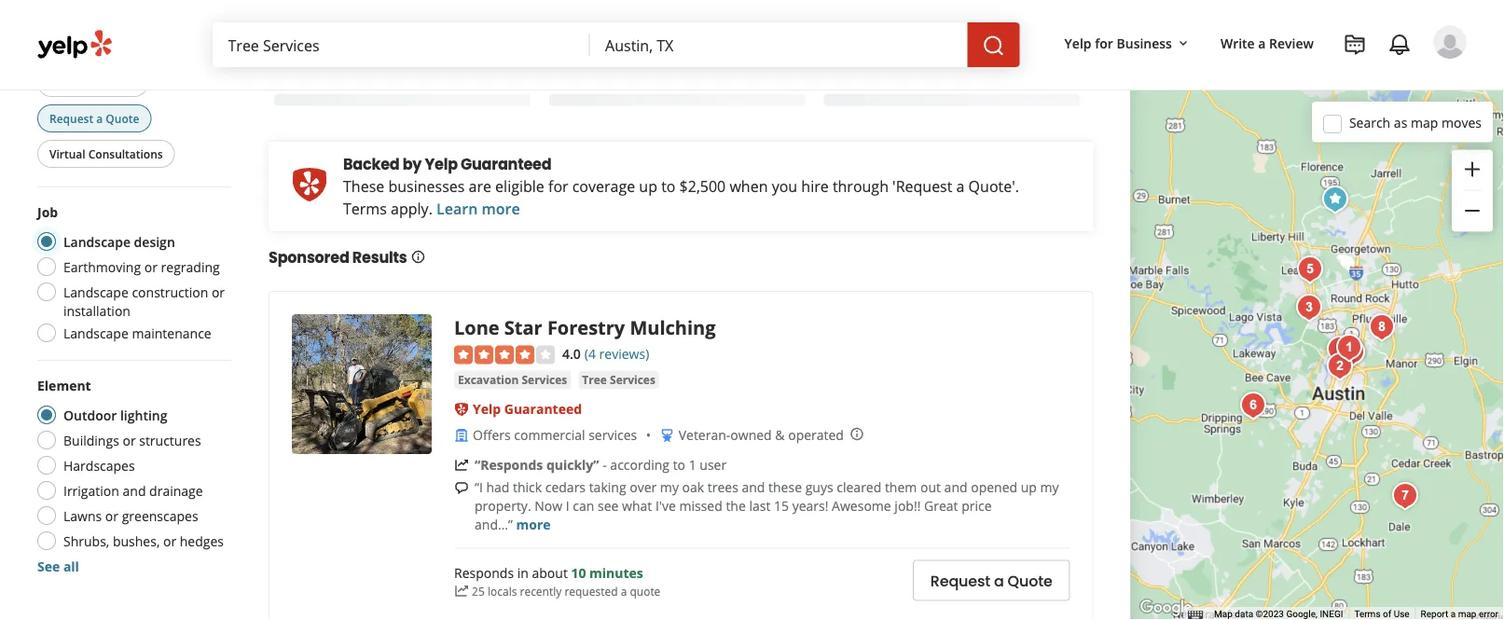 Task type: vqa. For each thing, say whether or not it's contained in the screenshot.
Responds in about 10 minutes
yes



Task type: describe. For each thing, give the bounding box(es) containing it.
price
[[962, 497, 992, 515]]

tree services button
[[578, 371, 659, 390]]

tree services link
[[578, 371, 659, 390]]

you
[[772, 177, 797, 197]]

fast-responding
[[49, 75, 136, 90]]

them
[[885, 479, 917, 497]]

quote
[[630, 584, 661, 599]]

businesses
[[388, 177, 465, 197]]

awesome
[[832, 497, 891, 515]]

buildings
[[63, 431, 119, 449]]

yelp guaranteed button
[[473, 400, 582, 418]]

and…"
[[475, 516, 513, 534]]

2 my from the left
[[1040, 479, 1059, 497]]

sponsored results
[[269, 247, 407, 268]]

Find text field
[[228, 35, 575, 55]]

these
[[768, 479, 802, 497]]

tree services
[[582, 373, 655, 388]]

outdoor
[[63, 406, 117, 424]]

virtual consultations
[[49, 146, 163, 161]]

reviews)
[[599, 345, 649, 363]]

0 horizontal spatial and
[[123, 482, 146, 499]]

option group containing element
[[32, 376, 231, 575]]

quickly"
[[546, 456, 599, 474]]

ortiz tree trimming image
[[1386, 477, 1424, 515]]

landscape maintenance
[[63, 324, 211, 342]]

0 vertical spatial more
[[482, 199, 520, 219]]

fast-
[[49, 75, 75, 90]]

$2,500
[[679, 177, 726, 197]]

design
[[134, 233, 175, 250]]

1 vertical spatial request a quote button
[[913, 560, 1070, 601]]

now inside button
[[82, 40, 106, 55]]

can
[[573, 497, 594, 515]]

yelp guaranteed
[[473, 400, 582, 418]]

a inside 'link'
[[1258, 34, 1266, 52]]

16 commercial services v2 image
[[454, 428, 469, 443]]

now inside '"i had thick cedars taking over my oak trees and these guys cleared them out and opened up my property. now i can see what i've missed the last 15 years! awesome job!! great price and…"'
[[535, 497, 562, 515]]

data
[[1235, 609, 1253, 620]]

report a map error
[[1421, 609, 1498, 620]]

services
[[589, 427, 637, 444]]

16 veteran owned v2 image
[[660, 428, 675, 443]]

to inside these businesses are eligible for coverage up to $2,500 when you hire through 'request a quote'. terms apply.
[[661, 177, 676, 197]]

25 locals recently requested a quote
[[472, 584, 661, 599]]

a&j tree service image
[[1321, 331, 1358, 368]]

16 speech v2 image
[[454, 481, 469, 496]]

search as map moves
[[1349, 114, 1482, 131]]

see
[[37, 557, 60, 575]]

tree
[[582, 373, 607, 388]]

job
[[37, 203, 58, 221]]

oak
[[682, 479, 704, 497]]

shrubs, bushes, or hedges
[[63, 532, 224, 550]]

tree tx services image
[[1321, 348, 1358, 385]]

(4 reviews) link
[[584, 343, 649, 363]]

landscape design
[[63, 233, 175, 250]]

0 vertical spatial guaranteed
[[461, 154, 551, 175]]

star
[[504, 315, 542, 340]]

aaron's tree service image
[[1330, 329, 1368, 366]]

25
[[472, 584, 485, 599]]

zoom out image
[[1461, 200, 1484, 222]]

&
[[775, 427, 785, 444]]

job!!
[[895, 497, 921, 515]]

"i had thick cedars taking over my oak trees and these guys cleared them out and opened up my property. now i can see what i've missed the last 15 years! awesome job!! great price and…"
[[475, 479, 1059, 534]]

what
[[622, 497, 652, 515]]

taking
[[589, 479, 626, 497]]

user actions element
[[1050, 23, 1493, 138]]

"responds quickly" - according to 1 user
[[475, 456, 727, 474]]

"responds
[[475, 456, 543, 474]]

keyboard shortcuts image
[[1188, 610, 1203, 620]]

offers
[[473, 427, 511, 444]]

learn
[[436, 199, 478, 219]]

mike's tree service image
[[1291, 251, 1329, 288]]

all
[[63, 557, 79, 575]]

trees
[[708, 479, 738, 497]]

map data ©2023 google, inegi
[[1214, 609, 1343, 620]]

are
[[469, 177, 491, 197]]

lone
[[454, 315, 499, 340]]

results
[[352, 247, 407, 268]]

none field near
[[605, 35, 953, 55]]

mulching
[[630, 315, 716, 340]]

eligible
[[495, 177, 544, 197]]

lawns
[[63, 507, 102, 525]]

installation
[[63, 302, 130, 319]]

or for structures
[[123, 431, 136, 449]]

cleared
[[837, 479, 881, 497]]

these
[[343, 177, 384, 197]]

yelp for yelp for business
[[1064, 34, 1091, 52]]

landscape for landscape construction or installation
[[63, 283, 128, 301]]

apply.
[[391, 199, 433, 219]]

use
[[1394, 609, 1409, 620]]

0 horizontal spatial request
[[49, 110, 93, 126]]

outdoor lighting
[[63, 406, 167, 424]]

google image
[[1135, 596, 1197, 620]]

landscape construction or installation
[[63, 283, 225, 319]]

or inside landscape construction or installation
[[212, 283, 225, 301]]

excavation services button
[[454, 371, 571, 390]]

veteran-
[[679, 427, 730, 444]]

i've
[[655, 497, 676, 515]]

guys
[[805, 479, 833, 497]]

none field find
[[228, 35, 575, 55]]

0 horizontal spatial request a quote button
[[37, 104, 151, 132]]

(4 reviews)
[[584, 345, 649, 363]]

10
[[571, 564, 586, 582]]

sponsored
[[269, 247, 349, 268]]

i
[[566, 497, 569, 515]]

1 vertical spatial to
[[673, 456, 685, 474]]

up inside these businesses are eligible for coverage up to $2,500 when you hire through 'request a quote'. terms apply.
[[639, 177, 657, 197]]

austin tree surgeons image
[[1234, 387, 1272, 424]]

opened
[[971, 479, 1017, 497]]

write
[[1221, 34, 1255, 52]]



Task type: locate. For each thing, give the bounding box(es) containing it.
group
[[1452, 150, 1493, 232]]

landscape down installation
[[63, 324, 128, 342]]

services up yelp guaranteed button
[[522, 373, 567, 388]]

4.0 link
[[562, 343, 581, 363]]

0 vertical spatial up
[[639, 177, 657, 197]]

of
[[1383, 609, 1391, 620]]

now left i
[[535, 497, 562, 515]]

or for greenscapes
[[105, 507, 118, 525]]

1 vertical spatial lone star forestry mulching image
[[292, 315, 432, 454]]

0 vertical spatial to
[[661, 177, 676, 197]]

more down eligible
[[482, 199, 520, 219]]

search
[[1349, 114, 1390, 131]]

None field
[[228, 35, 575, 55], [605, 35, 953, 55]]

1 services from the left
[[522, 373, 567, 388]]

Near text field
[[605, 35, 953, 55]]

1 horizontal spatial and
[[742, 479, 765, 497]]

cedars
[[545, 479, 586, 497]]

0 horizontal spatial up
[[639, 177, 657, 197]]

about
[[532, 564, 568, 582]]

1 vertical spatial request a quote
[[930, 571, 1052, 592]]

1 horizontal spatial quote
[[1008, 571, 1052, 592]]

iconyelpguaranteedbadgesmall image
[[454, 402, 469, 417], [454, 402, 469, 417]]

request a quote down "price"
[[930, 571, 1052, 592]]

to left 1
[[673, 456, 685, 474]]

0 vertical spatial map
[[1411, 114, 1438, 131]]

landscape up installation
[[63, 283, 128, 301]]

yelp left business
[[1064, 34, 1091, 52]]

excavation services
[[458, 373, 567, 388]]

map
[[1411, 114, 1438, 131], [1458, 609, 1477, 620]]

up right coverage
[[639, 177, 657, 197]]

recently
[[520, 584, 562, 599]]

my right opened
[[1040, 479, 1059, 497]]

0 horizontal spatial terms
[[343, 199, 387, 219]]

request a quote button
[[37, 104, 151, 132], [913, 560, 1070, 601]]

16 chevron down v2 image
[[1176, 36, 1191, 51]]

landscape for landscape maintenance
[[63, 324, 128, 342]]

consultations
[[88, 146, 163, 161]]

landscape inside landscape construction or installation
[[63, 283, 128, 301]]

1 horizontal spatial now
[[535, 497, 562, 515]]

0 horizontal spatial for
[[548, 177, 568, 197]]

1 vertical spatial request
[[930, 571, 990, 592]]

and
[[742, 479, 765, 497], [944, 479, 967, 497], [123, 482, 146, 499]]

guaranteed up eligible
[[461, 154, 551, 175]]

1 landscape from the top
[[63, 233, 131, 250]]

16 trending v2 image
[[454, 458, 469, 473]]

a inside these businesses are eligible for coverage up to $2,500 when you hire through 'request a quote'. terms apply.
[[956, 177, 965, 197]]

0 vertical spatial request a quote
[[49, 110, 139, 126]]

0 horizontal spatial none field
[[228, 35, 575, 55]]

last
[[749, 497, 771, 515]]

backed
[[343, 154, 400, 175]]

map for error
[[1458, 609, 1477, 620]]

landscape for landscape design
[[63, 233, 131, 250]]

maintenance
[[132, 324, 211, 342]]

for left business
[[1095, 34, 1113, 52]]

yelp
[[1064, 34, 1091, 52], [425, 154, 458, 175], [473, 400, 501, 418]]

info icon image
[[849, 427, 864, 442], [849, 427, 864, 442]]

owned
[[730, 427, 772, 444]]

1 horizontal spatial terms
[[1354, 609, 1381, 620]]

None search field
[[213, 22, 1023, 67]]

1 horizontal spatial none field
[[605, 35, 953, 55]]

greenscapes
[[122, 507, 198, 525]]

error
[[1479, 609, 1498, 620]]

commercial
[[514, 427, 585, 444]]

for right eligible
[[548, 177, 568, 197]]

responding
[[75, 75, 136, 90]]

2 none field from the left
[[605, 35, 953, 55]]

2 horizontal spatial yelp
[[1064, 34, 1091, 52]]

yelp inside button
[[1064, 34, 1091, 52]]

locals
[[488, 584, 517, 599]]

moves
[[1442, 114, 1482, 131]]

report
[[1421, 609, 1448, 620]]

guaranteed up commercial
[[504, 400, 582, 418]]

when
[[730, 177, 768, 197]]

for
[[1095, 34, 1113, 52], [548, 177, 568, 197]]

had
[[486, 479, 509, 497]]

open now button
[[37, 34, 119, 62]]

0 horizontal spatial lone star forestry mulching image
[[292, 315, 432, 454]]

2 landscape from the top
[[63, 283, 128, 301]]

good guys tree service image
[[1290, 289, 1328, 326]]

16 info v2 image
[[411, 250, 426, 265]]

4 star rating image
[[454, 346, 555, 365]]

for inside button
[[1095, 34, 1113, 52]]

veteran-owned & operated
[[679, 427, 844, 444]]

1 vertical spatial up
[[1021, 479, 1037, 497]]

1 my from the left
[[660, 479, 679, 497]]

1 horizontal spatial services
[[610, 373, 655, 388]]

shrubs,
[[63, 532, 109, 550]]

0 horizontal spatial map
[[1411, 114, 1438, 131]]

iconyelpguaranteedlarge image
[[291, 167, 328, 204], [291, 167, 328, 204]]

virtual consultations button
[[37, 140, 175, 168]]

and up the great
[[944, 479, 967, 497]]

2 horizontal spatial and
[[944, 479, 967, 497]]

notifications image
[[1388, 34, 1411, 56]]

buildings or structures
[[63, 431, 201, 449]]

google,
[[1286, 609, 1317, 620]]

lone star forestry mulching image
[[1316, 181, 1354, 218], [292, 315, 432, 454]]

more down property.
[[516, 516, 551, 534]]

hedges
[[180, 532, 224, 550]]

map for moves
[[1411, 114, 1438, 131]]

or down greenscapes
[[163, 532, 176, 550]]

lone star forestry mulching link
[[454, 315, 716, 340]]

and up lawns or greenscapes
[[123, 482, 146, 499]]

terms left of
[[1354, 609, 1381, 620]]

map
[[1214, 609, 1233, 620]]

report a map error link
[[1421, 609, 1498, 620]]

through
[[833, 177, 889, 197]]

phillips trio tree service image
[[1363, 309, 1400, 346]]

1 horizontal spatial yelp
[[473, 400, 501, 418]]

now right open
[[82, 40, 106, 55]]

"i
[[475, 479, 483, 497]]

request a quote button down fast-responding button
[[37, 104, 151, 132]]

up
[[639, 177, 657, 197], [1021, 479, 1037, 497]]

0 horizontal spatial quote
[[106, 110, 139, 126]]

0 vertical spatial landscape
[[63, 233, 131, 250]]

to left $2,500
[[661, 177, 676, 197]]

map right as
[[1411, 114, 1438, 131]]

1 none field from the left
[[228, 35, 575, 55]]

services
[[522, 373, 567, 388], [610, 373, 655, 388]]

terms down these
[[343, 199, 387, 219]]

yelp up businesses
[[425, 154, 458, 175]]

map region
[[1103, 0, 1504, 620]]

2 services from the left
[[610, 373, 655, 388]]

projects image
[[1344, 34, 1366, 56]]

lone star forestry mulching image inside map region
[[1316, 181, 1354, 218]]

0 vertical spatial yelp
[[1064, 34, 1091, 52]]

(4
[[584, 345, 596, 363]]

terms
[[343, 199, 387, 219], [1354, 609, 1381, 620]]

1 horizontal spatial request a quote
[[930, 571, 1052, 592]]

1 horizontal spatial for
[[1095, 34, 1113, 52]]

learn more
[[436, 199, 520, 219]]

missed
[[679, 497, 722, 515]]

services inside "button"
[[522, 373, 567, 388]]

construction
[[132, 283, 208, 301]]

or down design
[[144, 258, 158, 276]]

16 trending v2 image
[[454, 584, 469, 599]]

request up virtual
[[49, 110, 93, 126]]

ruby a. image
[[1433, 25, 1467, 59]]

quote'.
[[968, 177, 1019, 197]]

manuel tree services & landscaping image
[[1333, 334, 1371, 371]]

landscape
[[63, 233, 131, 250], [63, 283, 128, 301], [63, 324, 128, 342]]

1 vertical spatial map
[[1458, 609, 1477, 620]]

or down outdoor lighting
[[123, 431, 136, 449]]

services inside button
[[610, 373, 655, 388]]

request down "price"
[[930, 571, 990, 592]]

terms of use link
[[1354, 609, 1409, 620]]

request a quote down fast-responding button
[[49, 110, 139, 126]]

1 vertical spatial quote
[[1008, 571, 1052, 592]]

©2023
[[1256, 609, 1284, 620]]

or right lawns
[[105, 507, 118, 525]]

forestry
[[547, 315, 625, 340]]

earthmoving
[[63, 258, 141, 276]]

responds
[[454, 564, 514, 582]]

1 option group from the top
[[32, 202, 231, 348]]

1 horizontal spatial map
[[1458, 609, 1477, 620]]

more
[[482, 199, 520, 219], [516, 516, 551, 534]]

quote
[[106, 110, 139, 126], [1008, 571, 1052, 592]]

my up i've
[[660, 479, 679, 497]]

1 vertical spatial now
[[535, 497, 562, 515]]

virtual
[[49, 146, 85, 161]]

request
[[49, 110, 93, 126], [930, 571, 990, 592]]

offers commercial services
[[473, 427, 637, 444]]

1 vertical spatial option group
[[32, 376, 231, 575]]

silver tree image
[[1333, 334, 1371, 371]]

up inside '"i had thick cedars taking over my oak trees and these guys cleared them out and opened up my property. now i can see what i've missed the last 15 years! awesome job!! great price and…"'
[[1021, 479, 1037, 497]]

4.0
[[562, 345, 581, 363]]

up right opened
[[1021, 479, 1037, 497]]

1 vertical spatial yelp
[[425, 154, 458, 175]]

zoom in image
[[1461, 158, 1484, 180]]

1 horizontal spatial lone star forestry mulching image
[[1316, 181, 1354, 218]]

0 vertical spatial option group
[[32, 202, 231, 348]]

2 option group from the top
[[32, 376, 231, 575]]

1 vertical spatial landscape
[[63, 283, 128, 301]]

business
[[1117, 34, 1172, 52]]

or down 'regrading'
[[212, 283, 225, 301]]

see
[[598, 497, 619, 515]]

0 vertical spatial quote
[[106, 110, 139, 126]]

1 horizontal spatial request a quote button
[[913, 560, 1070, 601]]

option group
[[32, 202, 231, 348], [32, 376, 231, 575]]

1 vertical spatial for
[[548, 177, 568, 197]]

0 vertical spatial now
[[82, 40, 106, 55]]

services for excavation services
[[522, 373, 567, 388]]

0 horizontal spatial services
[[522, 373, 567, 388]]

0 vertical spatial terms
[[343, 199, 387, 219]]

0 horizontal spatial yelp
[[425, 154, 458, 175]]

for inside these businesses are eligible for coverage up to $2,500 when you hire through 'request a quote'. terms apply.
[[548, 177, 568, 197]]

1 vertical spatial more
[[516, 516, 551, 534]]

option group containing job
[[32, 202, 231, 348]]

terms inside these businesses are eligible for coverage up to $2,500 when you hire through 'request a quote'. terms apply.
[[343, 199, 387, 219]]

according
[[610, 456, 670, 474]]

1 horizontal spatial up
[[1021, 479, 1037, 497]]

map left error
[[1458, 609, 1477, 620]]

minutes
[[589, 564, 643, 582]]

or for regrading
[[144, 258, 158, 276]]

0 vertical spatial for
[[1095, 34, 1113, 52]]

the
[[726, 497, 746, 515]]

2 vertical spatial landscape
[[63, 324, 128, 342]]

in
[[517, 564, 529, 582]]

user
[[700, 456, 727, 474]]

yelp for yelp guaranteed
[[473, 400, 501, 418]]

0 horizontal spatial now
[[82, 40, 106, 55]]

0 vertical spatial lone star forestry mulching image
[[1316, 181, 1354, 218]]

landscape up earthmoving on the top left of the page
[[63, 233, 131, 250]]

-
[[603, 456, 607, 474]]

1 horizontal spatial my
[[1040, 479, 1059, 497]]

services for tree services
[[610, 373, 655, 388]]

services down reviews)
[[610, 373, 655, 388]]

0 vertical spatial request a quote button
[[37, 104, 151, 132]]

0 horizontal spatial my
[[660, 479, 679, 497]]

element
[[37, 376, 91, 394]]

property.
[[475, 497, 531, 515]]

open now
[[49, 40, 106, 55]]

2 vertical spatial yelp
[[473, 400, 501, 418]]

1 vertical spatial guaranteed
[[504, 400, 582, 418]]

and up last
[[742, 479, 765, 497]]

request a quote button down "price"
[[913, 560, 1070, 601]]

0 horizontal spatial request a quote
[[49, 110, 139, 126]]

as
[[1394, 114, 1407, 131]]

1 vertical spatial terms
[[1354, 609, 1381, 620]]

1 horizontal spatial request
[[930, 571, 990, 592]]

my
[[660, 479, 679, 497], [1040, 479, 1059, 497]]

3 landscape from the top
[[63, 324, 128, 342]]

0 vertical spatial request
[[49, 110, 93, 126]]

yelp up offers
[[473, 400, 501, 418]]

search image
[[982, 35, 1005, 57]]



